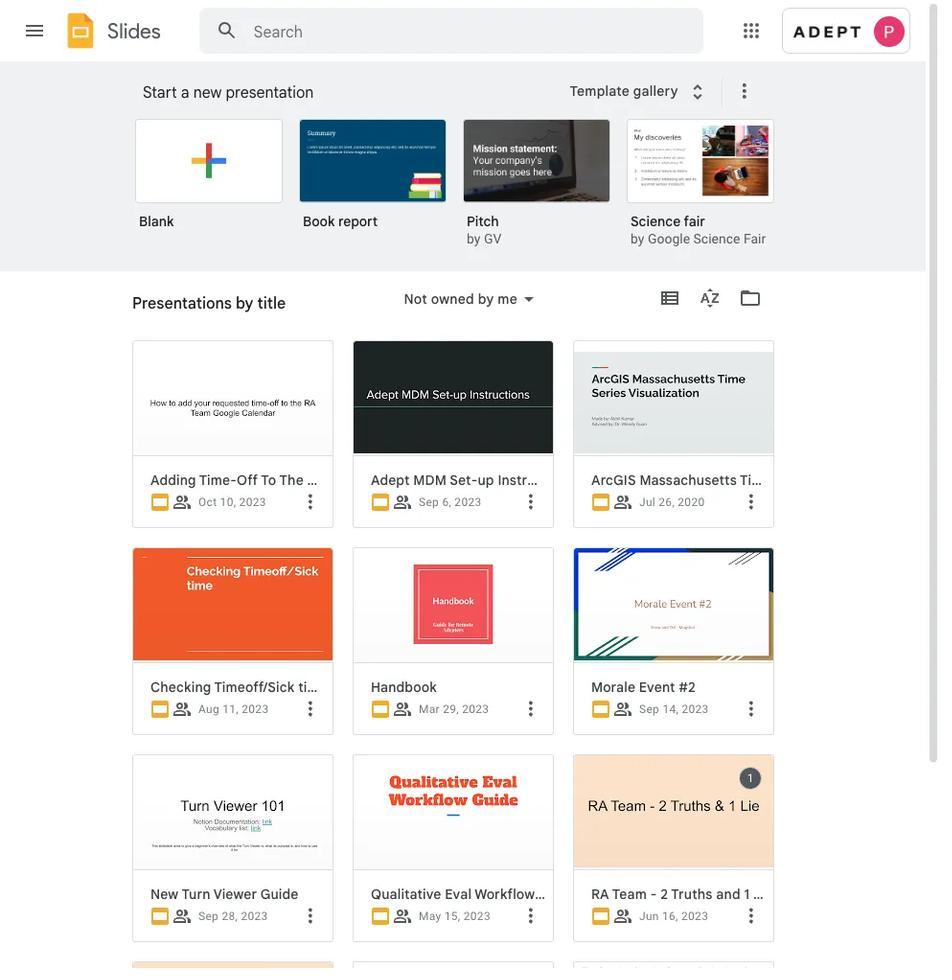 Task type: describe. For each thing, give the bounding box(es) containing it.
start
[[143, 82, 177, 102]]

-
[[651, 886, 657, 903]]

pitch by gv
[[467, 213, 502, 247]]

time-
[[199, 472, 237, 489]]

by inside science fair by google science fair
[[631, 231, 645, 247]]

by inside heading
[[236, 293, 254, 313]]

16,
[[663, 910, 679, 924]]

last opened by me jul 26, 2020 element
[[640, 496, 705, 509]]

report
[[339, 213, 378, 230]]

pitch
[[467, 213, 499, 230]]

checking timeoff/sick time presentation
[[151, 679, 413, 696]]

new
[[193, 82, 222, 102]]

list box containing blank
[[135, 115, 797, 272]]

1 inside ra team - 2 truths and 1 lie google slides element
[[745, 886, 750, 903]]

1 presentations by title from the top
[[132, 293, 286, 313]]

adding time-off to the ra team google calendar
[[151, 472, 475, 489]]

not owned by me
[[404, 291, 518, 307]]

last opened by me aug 11, 2023 element
[[199, 703, 269, 716]]

jul 26, 2020
[[640, 496, 705, 509]]

science fair option
[[627, 119, 775, 249]]

team inside option
[[613, 886, 647, 903]]

book report option
[[299, 119, 447, 244]]

slides link
[[61, 12, 161, 54]]

Search bar text field
[[254, 22, 656, 41]]

to
[[261, 472, 276, 489]]

more actions. image
[[730, 80, 756, 103]]

new turn viewer guide option
[[132, 755, 334, 969]]

series
[[775, 472, 815, 489]]

new turn viewer guide google slides element
[[151, 886, 325, 903]]

6,
[[443, 496, 452, 509]]

last opened by me jun 16, 2023 element
[[640, 910, 709, 924]]

me
[[498, 291, 518, 307]]

by inside pitch by gv
[[467, 231, 481, 247]]

google inside 'element'
[[366, 472, 413, 489]]

morale event #2
[[592, 679, 696, 696]]

aug
[[199, 703, 220, 716]]

oct
[[199, 496, 217, 509]]

team inside 'element'
[[328, 472, 363, 489]]

gv
[[484, 231, 502, 247]]

last opened by me oct 10, 2023 element
[[199, 496, 266, 509]]

qualitative
[[371, 886, 442, 903]]

new
[[151, 886, 179, 903]]

#2
[[679, 679, 696, 696]]

sep for mdm
[[419, 496, 439, 509]]

2023 for new turn viewer guide
[[241, 910, 268, 924]]

ra inside 'element'
[[307, 472, 325, 489]]

workflow
[[475, 886, 535, 903]]

time
[[298, 679, 327, 696]]

up
[[478, 472, 495, 489]]

checking timeoff/sick time presentation option
[[132, 548, 413, 969]]

28,
[[222, 910, 238, 924]]

not
[[404, 291, 428, 307]]

jul
[[640, 496, 656, 509]]

title inside presentations by title heading
[[258, 293, 286, 313]]

and
[[717, 886, 741, 903]]

a
[[181, 82, 190, 102]]

arcgis massachusetts time series visualization
[[592, 472, 900, 489]]

viewer
[[214, 886, 257, 903]]

visualization
[[818, 472, 900, 489]]

sep 28, 2023
[[199, 910, 268, 924]]

fair
[[744, 231, 766, 247]]

adding time-off to the ra team google calendar google slides element
[[151, 472, 475, 489]]

adept mdm set-up instructions google slides element
[[371, 472, 575, 489]]

arcgis massachusetts time series visualization google slides element
[[592, 472, 900, 489]]

by inside dropdown button
[[478, 291, 494, 307]]

morale event #2 option
[[574, 548, 775, 969]]

adding time-off to the ra team google calendar option
[[123, 0, 475, 969]]

start a new presentation heading
[[143, 61, 558, 123]]

11,
[[223, 703, 239, 716]]

the
[[279, 472, 304, 489]]

adept mdm set-up instructions
[[371, 472, 575, 489]]

sep for event
[[640, 703, 660, 716]]

29,
[[443, 703, 459, 716]]

gv link
[[484, 231, 502, 247]]

10,
[[220, 496, 236, 509]]

2023 for morale event #2
[[682, 703, 709, 716]]

blank
[[139, 213, 174, 230]]

event
[[640, 679, 676, 696]]

start a new presentation
[[143, 82, 314, 102]]

presentation
[[226, 82, 314, 102]]

adept mdm set-up instructions option
[[343, 0, 575, 969]]

blank option
[[135, 119, 283, 244]]

last opened by me sep 14, 2023 element
[[640, 703, 709, 716]]

sep 14, 2023
[[640, 703, 709, 716]]

2023 for adding time-off to the ra team google calendar
[[239, 496, 266, 509]]

truths
[[672, 886, 713, 903]]



Task type: locate. For each thing, give the bounding box(es) containing it.
sep 6, 2023
[[419, 496, 482, 509]]

2023 right 6,
[[455, 496, 482, 509]]

1 horizontal spatial ra
[[592, 886, 610, 903]]

science left fair
[[631, 213, 681, 230]]

2023 down #2
[[682, 703, 709, 716]]

2023 inside "ra team - 2 truths and 1 lie" option
[[682, 910, 709, 924]]

0 vertical spatial google
[[648, 231, 691, 247]]

science down fair
[[694, 231, 741, 247]]

2023 for adept mdm set-up instructions
[[455, 496, 482, 509]]

mar
[[419, 703, 440, 716]]

1 horizontal spatial team
[[613, 886, 647, 903]]

None search field
[[199, 8, 704, 54]]

presentation
[[331, 679, 413, 696]]

14,
[[663, 703, 679, 716]]

pitch option
[[463, 119, 611, 249]]

off
[[237, 472, 258, 489]]

adept
[[371, 472, 410, 489]]

sep inside adept mdm set-up instructions option
[[419, 496, 439, 509]]

1 horizontal spatial guide
[[539, 886, 577, 903]]

last opened by me may 15, 2023 element
[[419, 910, 491, 924]]

qualitative eval workflow guide option
[[353, 755, 577, 969]]

presentations by title list box
[[123, 0, 900, 969]]

1 vertical spatial google
[[366, 472, 413, 489]]

not owned by me button
[[392, 288, 547, 311]]

1 vertical spatial science
[[694, 231, 741, 247]]

presentations
[[132, 293, 232, 313], [132, 301, 220, 318]]

search image
[[208, 12, 246, 50]]

2023 for qualitative eval workflow guide
[[464, 910, 491, 924]]

adding
[[151, 472, 196, 489]]

1 horizontal spatial google
[[648, 231, 691, 247]]

book report
[[303, 213, 378, 230]]

26,
[[659, 496, 675, 509]]

sep left 6,
[[419, 496, 439, 509]]

team left - on the right of page
[[613, 886, 647, 903]]

list box
[[135, 115, 797, 272]]

2023
[[239, 496, 266, 509], [455, 496, 482, 509], [242, 703, 269, 716], [463, 703, 490, 716], [682, 703, 709, 716], [241, 910, 268, 924], [464, 910, 491, 924], [682, 910, 709, 924]]

checking
[[151, 679, 211, 696]]

2023 down truths
[[682, 910, 709, 924]]

1 presentations from the top
[[132, 293, 232, 313]]

ra
[[307, 472, 325, 489], [592, 886, 610, 903]]

sep left '28,'
[[199, 910, 219, 924]]

0 horizontal spatial guide
[[261, 886, 299, 903]]

turn
[[182, 886, 211, 903]]

oct 10, 2023
[[199, 496, 266, 509]]

2023 inside adept mdm set-up instructions option
[[455, 496, 482, 509]]

morale
[[592, 679, 636, 696]]

15,
[[445, 910, 461, 924]]

owned
[[431, 291, 475, 307]]

2023 inside morale event #2 option
[[682, 703, 709, 716]]

jun 16, 2023
[[640, 910, 709, 924]]

book
[[303, 213, 335, 230]]

2023 for checking timeoff/sick time presentation
[[242, 703, 269, 716]]

2023 down timeoff/sick
[[242, 703, 269, 716]]

2 presentations by title from the top
[[132, 301, 267, 318]]

2 guide from the left
[[539, 886, 577, 903]]

0 horizontal spatial science
[[631, 213, 681, 230]]

2023 right '28,'
[[241, 910, 268, 924]]

0 horizontal spatial team
[[328, 472, 363, 489]]

fair
[[684, 213, 706, 230]]

team
[[328, 472, 363, 489], [613, 886, 647, 903]]

presentations by title
[[132, 293, 286, 313], [132, 301, 267, 318]]

2 horizontal spatial sep
[[640, 703, 660, 716]]

2023 down qualitative eval workflow guide google slides element
[[464, 910, 491, 924]]

1 guide from the left
[[261, 886, 299, 903]]

arcgis massachusetts time series visualization option
[[564, 0, 900, 969]]

calendar
[[416, 472, 475, 489]]

ra team - 2 truths and 1 lie option
[[574, 755, 775, 969]]

1 vertical spatial 1
[[745, 886, 750, 903]]

1 vertical spatial sep
[[640, 703, 660, 716]]

2023 right 29,
[[463, 703, 490, 716]]

may
[[419, 910, 442, 924]]

timeoff/sick
[[214, 679, 295, 696]]

guide right viewer
[[261, 886, 299, 903]]

sep left 14,
[[640, 703, 660, 716]]

mar 29, 2023
[[419, 703, 490, 716]]

google inside science fair by google science fair
[[648, 231, 691, 247]]

sep for turn
[[199, 910, 219, 924]]

eval
[[445, 886, 472, 903]]

0 horizontal spatial sep
[[199, 910, 219, 924]]

ra left - on the right of page
[[592, 886, 610, 903]]

instructions
[[498, 472, 575, 489]]

2 vertical spatial sep
[[199, 910, 219, 924]]

aug 11, 2023
[[199, 703, 269, 716]]

1 horizontal spatial science
[[694, 231, 741, 247]]

ra team - 2 truths and 1 lie
[[592, 886, 773, 903]]

0 horizontal spatial ra
[[307, 472, 325, 489]]

guide for new turn viewer guide
[[261, 886, 299, 903]]

lie
[[754, 886, 773, 903]]

2023 inside adding time-off to the ra team google calendar option
[[239, 496, 266, 509]]

2023 inside new turn viewer guide option
[[241, 910, 268, 924]]

new turn viewer guide
[[151, 886, 299, 903]]

google left the mdm
[[366, 472, 413, 489]]

by
[[467, 231, 481, 247], [631, 231, 645, 247], [478, 291, 494, 307], [236, 293, 254, 313], [223, 301, 238, 318]]

0 horizontal spatial google
[[366, 472, 413, 489]]

2
[[661, 886, 669, 903]]

guide right workflow
[[539, 886, 577, 903]]

arcgis
[[592, 472, 637, 489]]

set-
[[450, 472, 478, 489]]

google science fair link
[[648, 231, 766, 247]]

sep inside morale event #2 option
[[640, 703, 660, 716]]

google down fair
[[648, 231, 691, 247]]

template gallery button
[[558, 74, 722, 108]]

guide for qualitative eval workflow guide
[[539, 886, 577, 903]]

may 15, 2023
[[419, 910, 491, 924]]

time
[[741, 472, 772, 489]]

handbook
[[371, 679, 437, 696]]

last opened by me mar 29, 2023 element
[[419, 703, 490, 716]]

presentations by title heading
[[132, 271, 286, 333]]

2023 inside qualitative eval workflow guide option
[[464, 910, 491, 924]]

slides
[[107, 18, 161, 44]]

qualitative eval workflow guide google slides element
[[371, 886, 577, 903]]

last opened by me sep 6, 2023 element
[[419, 496, 482, 509]]

1 vertical spatial team
[[613, 886, 647, 903]]

2023 down off
[[239, 496, 266, 509]]

science
[[631, 213, 681, 230], [694, 231, 741, 247]]

1 vertical spatial ra
[[592, 886, 610, 903]]

2023 inside "handbook" option
[[463, 703, 490, 716]]

morale event #2 google slides element
[[592, 679, 766, 696]]

title
[[258, 293, 286, 313], [242, 301, 267, 318]]

mdm
[[414, 472, 447, 489]]

2 presentations from the top
[[132, 301, 220, 318]]

presentations inside heading
[[132, 293, 232, 313]]

jun
[[640, 910, 660, 924]]

team left adept
[[328, 472, 363, 489]]

massachusetts
[[640, 472, 737, 489]]

handbook google slides element
[[371, 679, 546, 696]]

2020
[[678, 496, 705, 509]]

guide
[[261, 886, 299, 903], [539, 886, 577, 903]]

last opened by me sep 28, 2023 element
[[199, 910, 268, 924]]

qualitative eval workflow guide
[[371, 886, 577, 903]]

sep inside new turn viewer guide option
[[199, 910, 219, 924]]

1 horizontal spatial sep
[[419, 496, 439, 509]]

main menu image
[[23, 19, 46, 42]]

checking timeoff/sick time presentation google slides element
[[151, 679, 413, 696]]

sep
[[419, 496, 439, 509], [640, 703, 660, 716], [199, 910, 219, 924]]

0 vertical spatial 1
[[748, 772, 754, 786]]

ra team - 2 truths and 1 lie google slides element
[[592, 886, 773, 903]]

2023 for ra team - 2 truths and 1 lie
[[682, 910, 709, 924]]

ra inside option
[[592, 886, 610, 903]]

template gallery
[[570, 83, 679, 99]]

0 vertical spatial team
[[328, 472, 363, 489]]

science fair by google science fair
[[631, 213, 766, 247]]

ra right the
[[307, 472, 325, 489]]

template
[[570, 83, 630, 99]]

2023 inside checking timeoff/sick time presentation option
[[242, 703, 269, 716]]

google
[[648, 231, 691, 247], [366, 472, 413, 489]]

0 vertical spatial ra
[[307, 472, 325, 489]]

2023 for handbook
[[463, 703, 490, 716]]

0 vertical spatial science
[[631, 213, 681, 230]]

0 vertical spatial sep
[[419, 496, 439, 509]]

gallery
[[634, 83, 679, 99]]

handbook option
[[353, 548, 554, 969]]



Task type: vqa. For each thing, say whether or not it's contained in the screenshot.
Find
no



